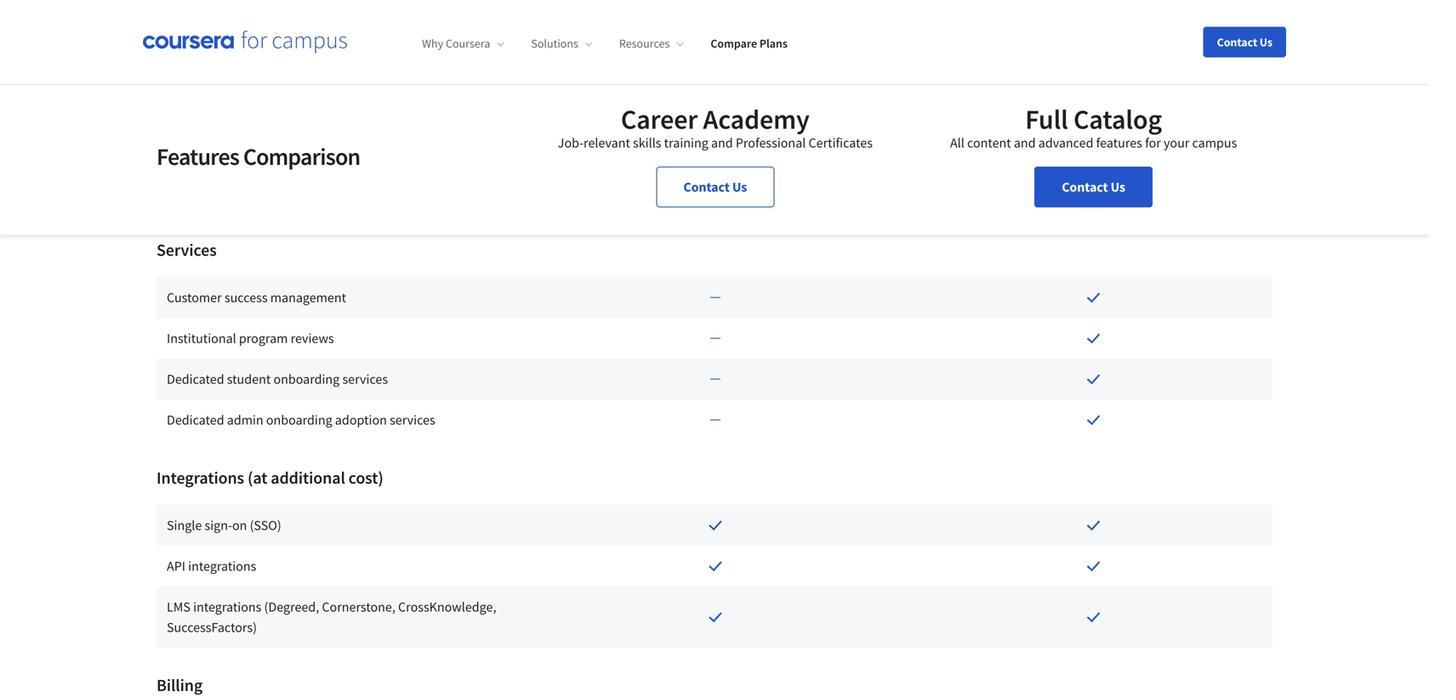 Task type: describe. For each thing, give the bounding box(es) containing it.
institutional program reviews
[[167, 330, 334, 347]]

lms integrations (degreed, cornerstone, crossknowledge, successfactors)
[[167, 599, 496, 636]]

campus
[[1192, 134, 1237, 151]]

communications
[[243, 143, 339, 160]]

catalog
[[1073, 102, 1162, 136]]

institutional
[[167, 330, 236, 347]]

us for 1st 'contact us' "link" from left
[[732, 179, 747, 196]]

resources link
[[619, 36, 683, 51]]

lms
[[167, 599, 191, 616]]

services
[[157, 239, 217, 261]]

job-
[[558, 134, 584, 151]]

full catalog all content and advanced features for your campus
[[950, 102, 1237, 151]]

(degreed,
[[264, 599, 319, 616]]

relevant
[[584, 134, 630, 151]]

api
[[167, 558, 185, 575]]

integrations (at additional cost)
[[157, 467, 383, 489]]

customer
[[167, 289, 222, 306]]

cornerstone,
[[322, 599, 395, 616]]

(sso)
[[250, 517, 281, 534]]

features
[[157, 142, 239, 171]]

onboarding for services
[[273, 371, 340, 388]]

why coursera
[[422, 36, 490, 51]]

compare
[[711, 36, 757, 51]]

contact for contact us button
[[1217, 34, 1257, 50]]

compare plans
[[711, 36, 788, 51]]

contact us for 1st 'contact us' "link" from left
[[683, 179, 747, 196]]

send
[[167, 143, 196, 160]]

features
[[1096, 134, 1142, 151]]

and inside career academy job-relevant skills training and professional certificates
[[711, 134, 733, 151]]

compare plans link
[[711, 36, 788, 51]]

career
[[621, 102, 698, 136]]

all
[[950, 134, 964, 151]]

successfactors)
[[167, 619, 257, 636]]

why
[[422, 36, 443, 51]]

us for contact us button
[[1260, 34, 1273, 50]]

1 contact us link from the left
[[656, 167, 774, 208]]

certificates
[[809, 134, 873, 151]]

success
[[224, 289, 268, 306]]

resources
[[619, 36, 670, 51]]

career academy job-relevant skills training and professional certificates
[[558, 102, 873, 151]]

0 horizontal spatial services
[[342, 371, 388, 388]]

(at
[[248, 467, 267, 489]]

additional
[[271, 467, 345, 489]]

why coursera link
[[422, 36, 504, 51]]

program
[[157, 52, 219, 74]]

customer success management
[[167, 289, 346, 306]]

admin
[[227, 412, 263, 429]]

full
[[1025, 102, 1068, 136]]

api integrations
[[167, 558, 256, 575]]

comparison
[[243, 142, 360, 171]]

management
[[270, 289, 346, 306]]

integrations for api
[[188, 558, 256, 575]]

coursera
[[446, 36, 490, 51]]



Task type: vqa. For each thing, say whether or not it's contained in the screenshot.
HELP CENTER image
no



Task type: locate. For each thing, give the bounding box(es) containing it.
0 horizontal spatial us
[[732, 179, 747, 196]]

contact us inside contact us button
[[1217, 34, 1273, 50]]

onboarding down dedicated student onboarding services
[[266, 412, 332, 429]]

on
[[232, 517, 247, 534]]

integrations up the successfactors)
[[193, 599, 261, 616]]

management
[[223, 52, 317, 74]]

0 horizontal spatial and
[[711, 134, 733, 151]]

and
[[711, 134, 733, 151], [1014, 134, 1036, 151]]

coursera for campus image
[[143, 30, 347, 54]]

1 vertical spatial services
[[390, 412, 435, 429]]

2 horizontal spatial contact us
[[1217, 34, 1273, 50]]

2 horizontal spatial contact
[[1217, 34, 1257, 50]]

0 vertical spatial integrations
[[188, 558, 256, 575]]

1 vertical spatial dedicated
[[167, 412, 224, 429]]

contact us for contact us button
[[1217, 34, 1273, 50]]

contact for second 'contact us' "link"
[[1062, 179, 1108, 196]]

1 horizontal spatial contact
[[1062, 179, 1108, 196]]

1 dedicated from the top
[[167, 371, 224, 388]]

advanced
[[1038, 134, 1093, 151]]

integrations
[[188, 558, 256, 575], [193, 599, 261, 616]]

student
[[227, 371, 271, 388]]

0 vertical spatial onboarding
[[273, 371, 340, 388]]

and right "training"
[[711, 134, 733, 151]]

cost)
[[348, 467, 383, 489]]

billing
[[157, 675, 203, 696]]

1 horizontal spatial and
[[1014, 134, 1036, 151]]

contact us link
[[656, 167, 774, 208], [1035, 167, 1153, 208]]

dedicated for dedicated student onboarding services
[[167, 371, 224, 388]]

2 dedicated from the top
[[167, 412, 224, 429]]

1 horizontal spatial us
[[1111, 179, 1125, 196]]

training
[[664, 134, 708, 151]]

0 horizontal spatial contact us link
[[656, 167, 774, 208]]

contact us
[[1217, 34, 1273, 50], [683, 179, 747, 196], [1062, 179, 1125, 196]]

content
[[967, 134, 1011, 151]]

onboarding for adoption
[[266, 412, 332, 429]]

professional
[[736, 134, 806, 151]]

services
[[342, 371, 388, 388], [390, 412, 435, 429]]

your
[[1164, 134, 1189, 151]]

0 vertical spatial dedicated
[[167, 371, 224, 388]]

2 contact us link from the left
[[1035, 167, 1153, 208]]

contact
[[1217, 34, 1257, 50], [683, 179, 730, 196], [1062, 179, 1108, 196]]

dedicated down the institutional at the top of the page
[[167, 371, 224, 388]]

1 horizontal spatial contact us link
[[1035, 167, 1153, 208]]

sign-
[[205, 517, 232, 534]]

services right adoption
[[390, 412, 435, 429]]

onboarding up dedicated admin onboarding adoption services
[[273, 371, 340, 388]]

us inside button
[[1260, 34, 1273, 50]]

and inside full catalog all content and advanced features for your campus
[[1014, 134, 1036, 151]]

single sign-on (sso)
[[167, 517, 281, 534]]

services up adoption
[[342, 371, 388, 388]]

dedicated admin onboarding adoption services
[[167, 412, 435, 429]]

send custom communications
[[167, 143, 339, 160]]

2 and from the left
[[1014, 134, 1036, 151]]

dedicated for dedicated admin onboarding adoption services
[[167, 412, 224, 429]]

solutions
[[531, 36, 578, 51]]

for
[[1145, 134, 1161, 151]]

academy
[[703, 102, 810, 136]]

1 and from the left
[[711, 134, 733, 151]]

features comparison
[[157, 142, 360, 171]]

program management
[[157, 52, 317, 74]]

1 horizontal spatial services
[[390, 412, 435, 429]]

0 horizontal spatial contact
[[683, 179, 730, 196]]

contact us link down "training"
[[656, 167, 774, 208]]

integrations inside 'lms integrations (degreed, cornerstone, crossknowledge, successfactors)'
[[193, 599, 261, 616]]

1 vertical spatial onboarding
[[266, 412, 332, 429]]

dedicated
[[167, 371, 224, 388], [167, 412, 224, 429]]

onboarding
[[273, 371, 340, 388], [266, 412, 332, 429]]

1 horizontal spatial contact us
[[1062, 179, 1125, 196]]

contact inside button
[[1217, 34, 1257, 50]]

contact us link down features
[[1035, 167, 1153, 208]]

us
[[1260, 34, 1273, 50], [732, 179, 747, 196], [1111, 179, 1125, 196]]

us for second 'contact us' "link"
[[1111, 179, 1125, 196]]

1 vertical spatial integrations
[[193, 599, 261, 616]]

0 vertical spatial services
[[342, 371, 388, 388]]

contact us button
[[1203, 27, 1286, 57]]

integrations for lms
[[193, 599, 261, 616]]

and right 'content'
[[1014, 134, 1036, 151]]

2 horizontal spatial us
[[1260, 34, 1273, 50]]

single
[[167, 517, 202, 534]]

reviews
[[291, 330, 334, 347]]

dedicated left the admin
[[167, 412, 224, 429]]

integrations
[[157, 467, 244, 489]]

contact us for second 'contact us' "link"
[[1062, 179, 1125, 196]]

solutions link
[[531, 36, 592, 51]]

dedicated student onboarding services
[[167, 371, 388, 388]]

program
[[239, 330, 288, 347]]

crossknowledge,
[[398, 599, 496, 616]]

integrations down single sign-on (sso)
[[188, 558, 256, 575]]

contact for 1st 'contact us' "link" from left
[[683, 179, 730, 196]]

skills
[[633, 134, 661, 151]]

0 horizontal spatial contact us
[[683, 179, 747, 196]]

adoption
[[335, 412, 387, 429]]

custom
[[198, 143, 241, 160]]

plans
[[759, 36, 788, 51]]



